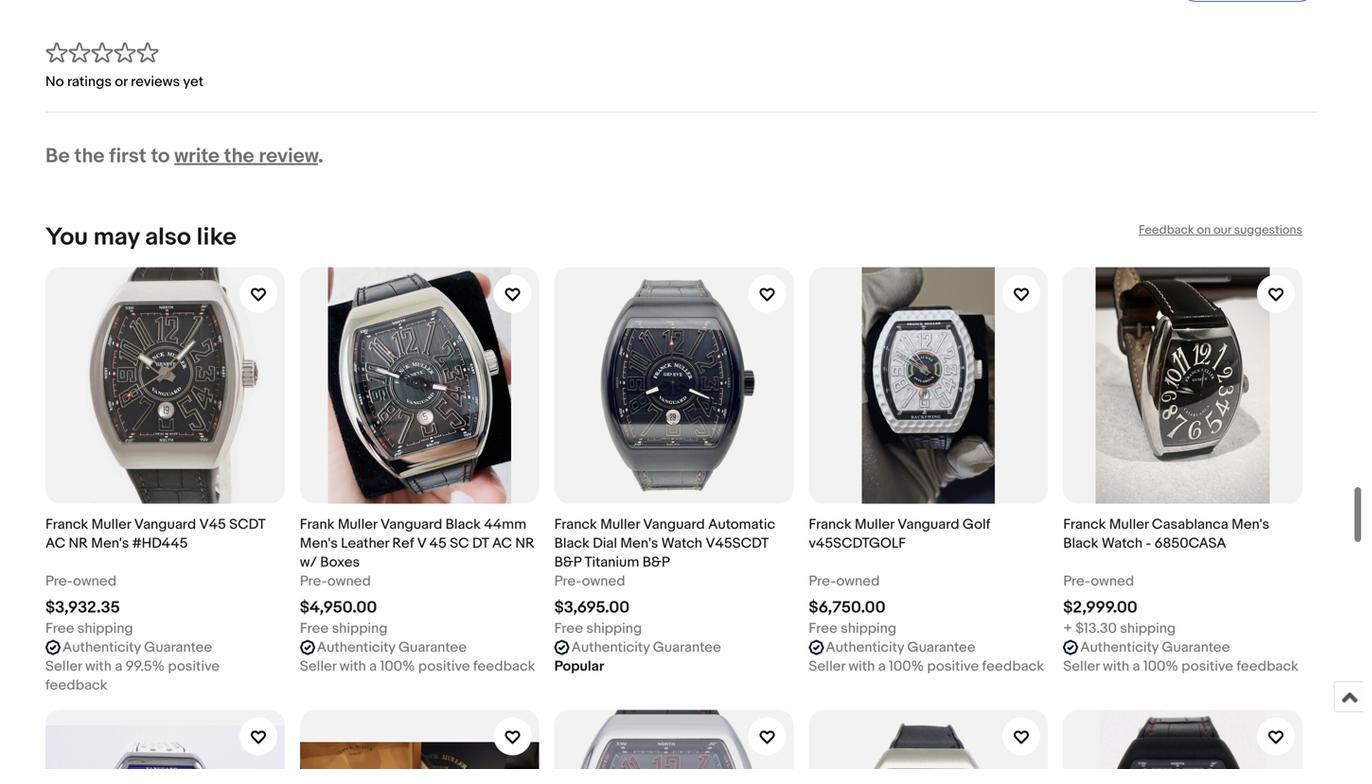 Task type: locate. For each thing, give the bounding box(es) containing it.
2 pre- from the left
[[300, 573, 327, 590]]

owned
[[73, 573, 116, 590], [327, 573, 371, 590], [582, 573, 625, 590], [836, 573, 880, 590], [1091, 573, 1134, 590]]

1 horizontal spatial seller with a 100% positive feedback
[[809, 658, 1044, 675]]

owned inside pre-owned $6,750.00 free shipping
[[836, 573, 880, 590]]

100% down pre-owned $6,750.00 free shipping
[[889, 658, 924, 675]]

sc
[[450, 535, 469, 552]]

muller inside franck muller vanguard v45 scdt ac nr men's #hd445
[[91, 516, 131, 533]]

2 free shipping text field from the left
[[809, 620, 896, 639]]

b&p left titanium
[[554, 554, 581, 571]]

1 authenticity from the left
[[62, 640, 141, 657]]

frank muller vanguard black 44mm men's leather ref v 45 sc dt ac nr w/ boxes pre-owned $4,950.00 free shipping
[[300, 516, 535, 638]]

men's inside franck muller vanguard automatic black dial men's watch v45scdt b&p titanium b&p pre-owned $3,695.00 free shipping
[[620, 535, 658, 552]]

authenticity guarantee for $3,932.35
[[62, 640, 212, 657]]

authenticity guarantee text field for $6,750.00
[[826, 639, 975, 657]]

black inside the franck muller casablanca men's black watch - 6850casa
[[1063, 535, 1098, 552]]

3 positive from the left
[[927, 658, 979, 675]]

1 pre- from the left
[[45, 573, 73, 590]]

2 shipping from the left
[[332, 621, 388, 638]]

with inside seller with a 100% positive feedback text field
[[340, 658, 366, 675]]

reviews
[[131, 73, 180, 90]]

Authenticity Guarantee text field
[[317, 639, 467, 657], [571, 639, 721, 657]]

with for $6,750.00
[[848, 658, 875, 675]]

seller down $6,750.00
[[809, 658, 845, 675]]

positive inside seller with a 99.5% positive feedback
[[168, 658, 220, 675]]

+
[[1063, 621, 1072, 638]]

ac up $3,932.35
[[45, 535, 66, 552]]

1 authenticity guarantee text field from the left
[[62, 639, 212, 657]]

2 free from the left
[[300, 621, 329, 638]]

3 seller with a 100% positive feedback from the left
[[1063, 658, 1298, 675]]

1 owned from the left
[[73, 573, 116, 590]]

the
[[74, 144, 105, 169], [224, 144, 254, 169]]

with inside seller with a 99.5% positive feedback
[[85, 658, 112, 675]]

1 seller with a 100% positive feedback text field from the left
[[809, 657, 1044, 676]]

men's down frank
[[300, 535, 338, 552]]

1 horizontal spatial free shipping text field
[[809, 620, 896, 639]]

muller inside the franck muller casablanca men's black watch - 6850casa
[[1109, 516, 1149, 533]]

with down "$4,950.00" text box
[[340, 658, 366, 675]]

owned down titanium
[[582, 573, 625, 590]]

free shipping text field down $3,695.00 text box
[[554, 620, 642, 639]]

black up sc
[[445, 516, 481, 533]]

2 horizontal spatial authenticity guarantee text field
[[1080, 639, 1230, 657]]

our
[[1213, 223, 1231, 238]]

seller inside text field
[[300, 658, 336, 675]]

muller up -
[[1109, 516, 1149, 533]]

authenticity up seller with a 99.5% positive feedback on the left
[[62, 640, 141, 657]]

1 a from the left
[[115, 658, 122, 675]]

seller for $2,999.00
[[1063, 658, 1100, 675]]

5 authenticity guarantee from the left
[[1080, 640, 1230, 657]]

pre-
[[45, 573, 73, 590], [300, 573, 327, 590], [554, 573, 582, 590], [809, 573, 836, 590], [1063, 573, 1091, 590]]

men's left #hd445
[[91, 535, 129, 552]]

2 muller from the left
[[338, 516, 377, 533]]

feedback for $2,999.00
[[1236, 658, 1298, 675]]

3 pre- from the left
[[554, 573, 582, 590]]

2 free shipping text field from the left
[[554, 620, 642, 639]]

pre- inside pre-owned $2,999.00 + $13.30 shipping
[[1063, 573, 1091, 590]]

shipping inside franck muller vanguard automatic black dial men's watch v45scdt b&p titanium b&p pre-owned $3,695.00 free shipping
[[586, 621, 642, 638]]

dial
[[593, 535, 617, 552]]

$13.30
[[1075, 621, 1117, 638]]

seller down $3,932.35
[[45, 658, 82, 675]]

pre-owned text field up $3,695.00 text box
[[554, 572, 625, 591]]

1 with from the left
[[85, 658, 112, 675]]

franck up the 'dial'
[[554, 516, 597, 533]]

positive for $4,950.00
[[418, 658, 470, 675]]

4 muller from the left
[[855, 516, 894, 533]]

authenticity guarantee up 99.5%
[[62, 640, 212, 657]]

1 shipping from the left
[[77, 621, 133, 638]]

0 horizontal spatial b&p
[[554, 554, 581, 571]]

ac down 44mm
[[492, 535, 512, 552]]

1 pre-owned text field from the left
[[45, 572, 116, 591]]

owned inside pre-owned $3,932.35 free shipping
[[73, 573, 116, 590]]

0 horizontal spatial watch
[[661, 535, 702, 552]]

3 100% from the left
[[1143, 658, 1178, 675]]

4 with from the left
[[1103, 658, 1129, 675]]

authenticity guarantee
[[62, 640, 212, 657], [317, 640, 467, 657], [571, 640, 721, 657], [826, 640, 975, 657], [1080, 640, 1230, 657]]

feedback on our suggestions
[[1139, 223, 1302, 238]]

franck
[[45, 516, 88, 533], [554, 516, 597, 533], [809, 516, 852, 533], [1063, 516, 1106, 533]]

authenticity guarantee text field down $3,695.00
[[571, 639, 721, 657]]

owned up $2,999.00
[[1091, 573, 1134, 590]]

0 horizontal spatial seller with a 100% positive feedback text field
[[809, 657, 1044, 676]]

with down + $13.30 shipping text box on the bottom of page
[[1103, 658, 1129, 675]]

free shipping text field for $3,932.35
[[45, 620, 133, 639]]

1 free from the left
[[45, 621, 74, 638]]

with down $6,750.00
[[848, 658, 875, 675]]

on
[[1197, 223, 1211, 238]]

free shipping text field down $6,750.00
[[809, 620, 896, 639]]

0 horizontal spatial authenticity guarantee text field
[[62, 639, 212, 657]]

free inside pre-owned $6,750.00 free shipping
[[809, 621, 837, 638]]

free down $6,750.00
[[809, 621, 837, 638]]

seller with a 100% positive feedback
[[300, 658, 535, 675], [809, 658, 1044, 675], [1063, 658, 1298, 675]]

muller up v45scdtgolf
[[855, 516, 894, 533]]

authenticity
[[62, 640, 141, 657], [317, 640, 395, 657], [571, 640, 650, 657], [826, 640, 904, 657], [1080, 640, 1159, 657]]

3 pre-owned text field from the left
[[554, 572, 625, 591]]

vanguard for franck muller vanguard v45 scdt ac nr men's #hd445
[[134, 516, 196, 533]]

4 positive from the left
[[1182, 658, 1233, 675]]

shipping inside pre-owned $6,750.00 free shipping
[[841, 621, 896, 638]]

1 horizontal spatial the
[[224, 144, 254, 169]]

1 authenticity guarantee from the left
[[62, 640, 212, 657]]

vanguard left golf
[[897, 516, 959, 533]]

muller for $2,999.00
[[1109, 516, 1149, 533]]

a down + $13.30 shipping text box on the bottom of page
[[1133, 658, 1140, 675]]

guarantee
[[144, 640, 212, 657], [398, 640, 467, 657], [653, 640, 721, 657], [907, 640, 975, 657], [1162, 640, 1230, 657]]

owned up the $6,750.00 text field
[[836, 573, 880, 590]]

100% down + $13.30 shipping text box on the bottom of page
[[1143, 658, 1178, 675]]

3 franck from the left
[[809, 516, 852, 533]]

4 pre- from the left
[[809, 573, 836, 590]]

4 guarantee from the left
[[907, 640, 975, 657]]

3 muller from the left
[[600, 516, 640, 533]]

seller with a 100% positive feedback for $4,950.00
[[300, 658, 535, 675]]

b&p
[[554, 554, 581, 571], [642, 554, 670, 571]]

2 a from the left
[[369, 658, 377, 675]]

1 authenticity guarantee text field from the left
[[317, 639, 467, 657]]

owned up $3,932.35
[[73, 573, 116, 590]]

Free shipping text field
[[45, 620, 133, 639], [554, 620, 642, 639]]

4 seller from the left
[[1063, 658, 1100, 675]]

1 horizontal spatial 100%
[[889, 658, 924, 675]]

1 horizontal spatial watch
[[1102, 535, 1143, 552]]

pre- up $3,932.35
[[45, 573, 73, 590]]

4 owned from the left
[[836, 573, 880, 590]]

4 authenticity guarantee from the left
[[826, 640, 975, 657]]

Seller with a 99.5% positive feedback text field
[[45, 657, 285, 695]]

positive for $6,750.00
[[927, 658, 979, 675]]

100% for $2,999.00
[[1143, 658, 1178, 675]]

2 guarantee from the left
[[398, 640, 467, 657]]

pre- up $3,695.00 text box
[[554, 573, 582, 590]]

authenticity guarantee text field down pre-owned $6,750.00 free shipping
[[826, 639, 975, 657]]

.
[[318, 144, 323, 169]]

vanguard inside franck muller vanguard v45 scdt ac nr men's #hd445
[[134, 516, 196, 533]]

positive for $3,932.35
[[168, 658, 220, 675]]

2 franck from the left
[[554, 516, 597, 533]]

3 authenticity guarantee from the left
[[571, 640, 721, 657]]

men's inside "frank muller vanguard black 44mm men's leather ref v 45 sc dt ac nr w/ boxes pre-owned $4,950.00 free shipping"
[[300, 535, 338, 552]]

no
[[45, 73, 64, 90]]

like
[[196, 223, 236, 252]]

vanguard for franck muller vanguard automatic black dial men's watch v45scdt b&p titanium b&p pre-owned $3,695.00 free shipping
[[643, 516, 705, 533]]

owned down "boxes"
[[327, 573, 371, 590]]

a for $3,932.35
[[115, 658, 122, 675]]

Seller with a 100% positive feedback text field
[[300, 657, 535, 676]]

100% down "frank muller vanguard black 44mm men's leather ref v 45 sc dt ac nr w/ boxes pre-owned $4,950.00 free shipping"
[[380, 658, 415, 675]]

$4,950.00 text field
[[300, 598, 377, 618]]

shipping down $3,932.35 "text box"
[[77, 621, 133, 638]]

black left the 'dial'
[[554, 535, 590, 552]]

authenticity up popular text field
[[571, 640, 650, 657]]

2 seller with a 100% positive feedback text field from the left
[[1063, 657, 1298, 676]]

2 100% from the left
[[889, 658, 924, 675]]

1 seller with a 100% positive feedback from the left
[[300, 658, 535, 675]]

muller for $3,932.35
[[91, 516, 131, 533]]

pre- up $2,999.00 text box
[[1063, 573, 1091, 590]]

free inside "frank muller vanguard black 44mm men's leather ref v 45 sc dt ac nr w/ boxes pre-owned $4,950.00 free shipping"
[[300, 621, 329, 638]]

pre- for $3,932.35
[[45, 573, 73, 590]]

guarantee for $3,695.00
[[653, 640, 721, 657]]

a for $6,750.00
[[878, 658, 886, 675]]

authenticity down $6,750.00
[[826, 640, 904, 657]]

ac inside "frank muller vanguard black 44mm men's leather ref v 45 sc dt ac nr w/ boxes pre-owned $4,950.00 free shipping"
[[492, 535, 512, 552]]

franck muller vanguard v45 scdt ac nr men's #hd445
[[45, 516, 265, 552]]

a down "$4,950.00" text box
[[369, 658, 377, 675]]

5 guarantee from the left
[[1162, 640, 1230, 657]]

Pre-owned text field
[[45, 572, 116, 591], [300, 572, 371, 591], [554, 572, 625, 591], [809, 572, 880, 591], [1063, 572, 1134, 591]]

0 horizontal spatial seller with a 100% positive feedback
[[300, 658, 535, 675]]

2 watch from the left
[[1102, 535, 1143, 552]]

0 horizontal spatial nr
[[69, 535, 88, 552]]

men's up titanium
[[620, 535, 658, 552]]

5 owned from the left
[[1091, 573, 1134, 590]]

free inside pre-owned $3,932.35 free shipping
[[45, 621, 74, 638]]

4 vanguard from the left
[[897, 516, 959, 533]]

authenticity guarantee for $2,999.00
[[1080, 640, 1230, 657]]

free down $3,932.35
[[45, 621, 74, 638]]

golf
[[962, 516, 990, 533]]

0 horizontal spatial free shipping text field
[[300, 620, 388, 639]]

1 horizontal spatial authenticity guarantee text field
[[826, 639, 975, 657]]

pre-owned text field for $3,932.35
[[45, 572, 116, 591]]

2 authenticity guarantee from the left
[[317, 640, 467, 657]]

vanguard inside franck muller vanguard automatic black dial men's watch v45scdt b&p titanium b&p pre-owned $3,695.00 free shipping
[[643, 516, 705, 533]]

3 free from the left
[[554, 621, 583, 638]]

100% for $4,950.00
[[380, 658, 415, 675]]

4 shipping from the left
[[841, 621, 896, 638]]

100%
[[380, 658, 415, 675], [889, 658, 924, 675], [1143, 658, 1178, 675]]

black inside "frank muller vanguard black 44mm men's leather ref v 45 sc dt ac nr w/ boxes pre-owned $4,950.00 free shipping"
[[445, 516, 481, 533]]

authenticity down $4,950.00
[[317, 640, 395, 657]]

seller with a 100% positive feedback for $2,999.00
[[1063, 658, 1298, 675]]

shipping inside pre-owned $2,999.00 + $13.30 shipping
[[1120, 621, 1176, 638]]

authenticity guarantee text field up 99.5%
[[62, 639, 212, 657]]

3 seller from the left
[[809, 658, 845, 675]]

2 vanguard from the left
[[380, 516, 442, 533]]

free shipping text field for $4,950.00
[[300, 620, 388, 639]]

a inside seller with a 99.5% positive feedback
[[115, 658, 122, 675]]

4 pre-owned text field from the left
[[809, 572, 880, 591]]

owned inside pre-owned $2,999.00 + $13.30 shipping
[[1091, 573, 1134, 590]]

authenticity guarantee for $4,950.00
[[317, 640, 467, 657]]

3 vanguard from the left
[[643, 516, 705, 533]]

pre- inside pre-owned $3,932.35 free shipping
[[45, 573, 73, 590]]

authenticity guarantee text field down pre-owned $2,999.00 + $13.30 shipping
[[1080, 639, 1230, 657]]

3 owned from the left
[[582, 573, 625, 590]]

free shipping text field for $6,750.00
[[809, 620, 896, 639]]

ref
[[392, 535, 414, 552]]

3 authenticity from the left
[[571, 640, 650, 657]]

free
[[45, 621, 74, 638], [300, 621, 329, 638], [554, 621, 583, 638], [809, 621, 837, 638]]

99.5%
[[126, 658, 165, 675]]

1 positive from the left
[[168, 658, 220, 675]]

shipping down "$4,950.00" text box
[[332, 621, 388, 638]]

Authenticity Guarantee text field
[[62, 639, 212, 657], [826, 639, 975, 657], [1080, 639, 1230, 657]]

2 with from the left
[[340, 658, 366, 675]]

watch left -
[[1102, 535, 1143, 552]]

2 authenticity from the left
[[317, 640, 395, 657]]

2 authenticity guarantee text field from the left
[[826, 639, 975, 657]]

watch left v45scdt
[[661, 535, 702, 552]]

shipping
[[77, 621, 133, 638], [332, 621, 388, 638], [586, 621, 642, 638], [841, 621, 896, 638], [1120, 621, 1176, 638]]

pre-owned text field down "boxes"
[[300, 572, 371, 591]]

1 horizontal spatial ac
[[492, 535, 512, 552]]

4 franck from the left
[[1063, 516, 1106, 533]]

2 authenticity guarantee text field from the left
[[571, 639, 721, 657]]

feedback
[[1139, 223, 1194, 238]]

3 with from the left
[[848, 658, 875, 675]]

feedback inside seller with a 99.5% positive feedback
[[45, 677, 107, 694]]

1 horizontal spatial nr
[[515, 535, 535, 552]]

0 horizontal spatial 100%
[[380, 658, 415, 675]]

pre- up the $6,750.00 text field
[[809, 573, 836, 590]]

1 free shipping text field from the left
[[300, 620, 388, 639]]

franck up v45scdtgolf
[[809, 516, 852, 533]]

the right be
[[74, 144, 105, 169]]

nr up pre-owned $3,932.35 free shipping at the bottom left of the page
[[69, 535, 88, 552]]

4 free from the left
[[809, 621, 837, 638]]

black
[[445, 516, 481, 533], [554, 535, 590, 552], [1063, 535, 1098, 552]]

5 muller from the left
[[1109, 516, 1149, 533]]

shipping inside pre-owned $3,932.35 free shipping
[[77, 621, 133, 638]]

muller up leather
[[338, 516, 377, 533]]

black up $2,999.00 text box
[[1063, 535, 1098, 552]]

pre- inside "frank muller vanguard black 44mm men's leather ref v 45 sc dt ac nr w/ boxes pre-owned $4,950.00 free shipping"
[[300, 573, 327, 590]]

0 horizontal spatial free shipping text field
[[45, 620, 133, 639]]

nr inside "frank muller vanguard black 44mm men's leather ref v 45 sc dt ac nr w/ boxes pre-owned $4,950.00 free shipping"
[[515, 535, 535, 552]]

seller inside seller with a 99.5% positive feedback
[[45, 658, 82, 675]]

free shipping text field down $3,932.35
[[45, 620, 133, 639]]

Free shipping text field
[[300, 620, 388, 639], [809, 620, 896, 639]]

2 pre-owned text field from the left
[[300, 572, 371, 591]]

yet
[[183, 73, 203, 90]]

authenticity for $3,695.00
[[571, 640, 650, 657]]

2 positive from the left
[[418, 658, 470, 675]]

2 owned from the left
[[327, 573, 371, 590]]

free down "$4,950.00" text box
[[300, 621, 329, 638]]

free down $3,695.00 text box
[[554, 621, 583, 638]]

men's right the casablanca
[[1232, 516, 1269, 533]]

franck inside the franck muller casablanca men's black watch - 6850casa
[[1063, 516, 1106, 533]]

pre-owned text field up $2,999.00 text box
[[1063, 572, 1134, 591]]

1 horizontal spatial black
[[554, 535, 590, 552]]

pre- inside pre-owned $6,750.00 free shipping
[[809, 573, 836, 590]]

0 horizontal spatial black
[[445, 516, 481, 533]]

1 horizontal spatial seller with a 100% positive feedback text field
[[1063, 657, 1298, 676]]

muller up the 'dial'
[[600, 516, 640, 533]]

0 horizontal spatial the
[[74, 144, 105, 169]]

authenticity guarantee down pre-owned $6,750.00 free shipping
[[826, 640, 975, 657]]

pre-owned text field up $3,932.35
[[45, 572, 116, 591]]

5 pre- from the left
[[1063, 573, 1091, 590]]

authenticity down + $13.30 shipping text box on the bottom of page
[[1080, 640, 1159, 657]]

2 horizontal spatial seller with a 100% positive feedback
[[1063, 658, 1298, 675]]

feedback
[[473, 658, 535, 675], [982, 658, 1044, 675], [1236, 658, 1298, 675], [45, 677, 107, 694]]

3 authenticity guarantee text field from the left
[[1080, 639, 1230, 657]]

1 100% from the left
[[380, 658, 415, 675]]

nr
[[69, 535, 88, 552], [515, 535, 535, 552]]

franck inside "franck muller vanguard golf v45scdtgolf"
[[809, 516, 852, 533]]

a
[[115, 658, 122, 675], [369, 658, 377, 675], [878, 658, 886, 675], [1133, 658, 1140, 675]]

1 ac from the left
[[45, 535, 66, 552]]

b&p right titanium
[[642, 554, 670, 571]]

with
[[85, 658, 112, 675], [340, 658, 366, 675], [848, 658, 875, 675], [1103, 658, 1129, 675]]

1 nr from the left
[[69, 535, 88, 552]]

5 pre-owned text field from the left
[[1063, 572, 1134, 591]]

pre-owned text field up the $6,750.00 text field
[[809, 572, 880, 591]]

to
[[151, 144, 170, 169]]

2 seller from the left
[[300, 658, 336, 675]]

a inside text field
[[369, 658, 377, 675]]

shipping down $3,695.00 text box
[[586, 621, 642, 638]]

a left 99.5%
[[115, 658, 122, 675]]

1 seller from the left
[[45, 658, 82, 675]]

muller inside "franck muller vanguard golf v45scdtgolf"
[[855, 516, 894, 533]]

1 muller from the left
[[91, 516, 131, 533]]

seller for $4,950.00
[[300, 658, 336, 675]]

boxes
[[320, 554, 360, 571]]

#hd445
[[132, 535, 188, 552]]

v
[[417, 535, 426, 552]]

pre- down w/
[[300, 573, 327, 590]]

free shipping text field down "$4,950.00" text box
[[300, 620, 388, 639]]

positive
[[168, 658, 220, 675], [418, 658, 470, 675], [927, 658, 979, 675], [1182, 658, 1233, 675]]

2 seller with a 100% positive feedback from the left
[[809, 658, 1044, 675]]

ac
[[45, 535, 66, 552], [492, 535, 512, 552]]

3 guarantee from the left
[[653, 640, 721, 657]]

franck up pre-owned $3,932.35 free shipping at the bottom left of the page
[[45, 516, 88, 533]]

1 guarantee from the left
[[144, 640, 212, 657]]

men's
[[1232, 516, 1269, 533], [91, 535, 129, 552], [300, 535, 338, 552], [620, 535, 658, 552]]

2 nr from the left
[[515, 535, 535, 552]]

2 the from the left
[[224, 144, 254, 169]]

4 authenticity from the left
[[826, 640, 904, 657]]

100% for $6,750.00
[[889, 658, 924, 675]]

seller
[[45, 658, 82, 675], [300, 658, 336, 675], [809, 658, 845, 675], [1063, 658, 1100, 675]]

vanguard for franck muller vanguard golf v45scdtgolf
[[897, 516, 959, 533]]

black inside franck muller vanguard automatic black dial men's watch v45scdt b&p titanium b&p pre-owned $3,695.00 free shipping
[[554, 535, 590, 552]]

nr down 44mm
[[515, 535, 535, 552]]

1 vanguard from the left
[[134, 516, 196, 533]]

1 horizontal spatial free shipping text field
[[554, 620, 642, 639]]

Seller with a 100% positive feedback text field
[[809, 657, 1044, 676], [1063, 657, 1298, 676]]

2 horizontal spatial 100%
[[1143, 658, 1178, 675]]

v45scdt
[[705, 535, 768, 552]]

shipping right $13.30
[[1120, 621, 1176, 638]]

franck up $2,999.00
[[1063, 516, 1106, 533]]

3 a from the left
[[878, 658, 886, 675]]

2 horizontal spatial black
[[1063, 535, 1098, 552]]

vanguard up ref
[[380, 516, 442, 533]]

2 ac from the left
[[492, 535, 512, 552]]

$3,932.35 text field
[[45, 598, 120, 618]]

1 franck from the left
[[45, 516, 88, 533]]

shipping down $6,750.00
[[841, 621, 896, 638]]

vanguard up #hd445
[[134, 516, 196, 533]]

a for $4,950.00
[[369, 658, 377, 675]]

franck inside franck muller vanguard v45 scdt ac nr men's #hd445
[[45, 516, 88, 533]]

write the review link
[[174, 144, 318, 169]]

authenticity guarantee down + $13.30 shipping text box on the bottom of page
[[1080, 640, 1230, 657]]

seller with a 100% positive feedback text field for $2,999.00
[[1063, 657, 1298, 676]]

seller down + in the right bottom of the page
[[1063, 658, 1100, 675]]

3 shipping from the left
[[586, 621, 642, 638]]

100% inside seller with a 100% positive feedback text field
[[380, 658, 415, 675]]

authenticity guarantee text field down $4,950.00
[[317, 639, 467, 657]]

$2,999.00
[[1063, 598, 1137, 618]]

1 free shipping text field from the left
[[45, 620, 133, 639]]

6850casa
[[1154, 535, 1226, 552]]

pre-owned text field for $6,750.00
[[809, 572, 880, 591]]

authenticity guarantee up seller with a 100% positive feedback text field
[[317, 640, 467, 657]]

shipping inside "frank muller vanguard black 44mm men's leather ref v 45 sc dt ac nr w/ boxes pre-owned $4,950.00 free shipping"
[[332, 621, 388, 638]]

seller down "$4,950.00" text box
[[300, 658, 336, 675]]

feedback inside seller with a 100% positive feedback text field
[[473, 658, 535, 675]]

a down pre-owned $6,750.00 free shipping
[[878, 658, 886, 675]]

vanguard inside "franck muller vanguard golf v45scdtgolf"
[[897, 516, 959, 533]]

$4,950.00
[[300, 598, 377, 618]]

5 authenticity from the left
[[1080, 640, 1159, 657]]

0 horizontal spatial authenticity guarantee text field
[[317, 639, 467, 657]]

positive inside seller with a 100% positive feedback text field
[[418, 658, 470, 675]]

list
[[45, 252, 1318, 770]]

the right write
[[224, 144, 254, 169]]

with left 99.5%
[[85, 658, 112, 675]]

1 horizontal spatial authenticity guarantee text field
[[571, 639, 721, 657]]

1 watch from the left
[[661, 535, 702, 552]]

authenticity guarantee text field for $3,695.00
[[571, 639, 721, 657]]

vanguard
[[134, 516, 196, 533], [380, 516, 442, 533], [643, 516, 705, 533], [897, 516, 959, 533]]

0 horizontal spatial ac
[[45, 535, 66, 552]]

with for $2,999.00
[[1103, 658, 1129, 675]]

muller up pre-owned $3,932.35 free shipping at the bottom left of the page
[[91, 516, 131, 533]]

muller
[[91, 516, 131, 533], [338, 516, 377, 533], [600, 516, 640, 533], [855, 516, 894, 533], [1109, 516, 1149, 533]]

1 horizontal spatial b&p
[[642, 554, 670, 571]]

watch
[[661, 535, 702, 552], [1102, 535, 1143, 552]]

feedback for $6,750.00
[[982, 658, 1044, 675]]

vanguard inside "frank muller vanguard black 44mm men's leather ref v 45 sc dt ac nr w/ boxes pre-owned $4,950.00 free shipping"
[[380, 516, 442, 533]]

4 a from the left
[[1133, 658, 1140, 675]]

authenticity guarantee down $3,695.00
[[571, 640, 721, 657]]

1 the from the left
[[74, 144, 105, 169]]

5 shipping from the left
[[1120, 621, 1176, 638]]

vanguard left automatic
[[643, 516, 705, 533]]



Task type: describe. For each thing, give the bounding box(es) containing it.
no ratings or reviews yet
[[45, 73, 203, 90]]

authenticity guarantee for $6,750.00
[[826, 640, 975, 657]]

$2,999.00 text field
[[1063, 598, 1137, 618]]

casablanca
[[1152, 516, 1228, 533]]

frank
[[300, 516, 335, 533]]

with for $4,950.00
[[340, 658, 366, 675]]

+ $13.30 shipping text field
[[1063, 620, 1176, 639]]

or
[[115, 73, 128, 90]]

authenticity guarantee text field for $3,932.35
[[62, 639, 212, 657]]

ratings
[[67, 73, 112, 90]]

first
[[109, 144, 146, 169]]

franck muller vanguard golf v45scdtgolf
[[809, 516, 990, 552]]

guarantee for $2,999.00
[[1162, 640, 1230, 657]]

$3,695.00 text field
[[554, 598, 630, 618]]

owned for $3,932.35
[[73, 573, 116, 590]]

pre- for $2,999.00
[[1063, 573, 1091, 590]]

leather
[[341, 535, 389, 552]]

v45
[[199, 516, 226, 533]]

list containing $3,932.35
[[45, 252, 1318, 770]]

you may also like
[[45, 223, 236, 252]]

men's inside franck muller vanguard v45 scdt ac nr men's #hd445
[[91, 535, 129, 552]]

popular
[[554, 658, 604, 675]]

black for franck muller vanguard automatic black dial men's watch v45scdt b&p titanium b&p pre-owned $3,695.00 free shipping
[[554, 535, 590, 552]]

review
[[259, 144, 318, 169]]

may
[[93, 223, 140, 252]]

men's inside the franck muller casablanca men's black watch - 6850casa
[[1232, 516, 1269, 533]]

pre-owned text field for $2,999.00
[[1063, 572, 1134, 591]]

franck muller casablanca men's black watch - 6850casa
[[1063, 516, 1269, 552]]

pre-owned $3,932.35 free shipping
[[45, 573, 133, 638]]

with for $3,932.35
[[85, 658, 112, 675]]

authenticity for $2,999.00
[[1080, 640, 1159, 657]]

pre-owned $6,750.00 free shipping
[[809, 573, 896, 638]]

authenticity guarantee text field for $2,999.00
[[1080, 639, 1230, 657]]

watch inside the franck muller casablanca men's black watch - 6850casa
[[1102, 535, 1143, 552]]

seller for $3,932.35
[[45, 658, 82, 675]]

seller with a 100% positive feedback for $6,750.00
[[809, 658, 1044, 675]]

guarantee for $3,932.35
[[144, 640, 212, 657]]

feedback for $3,932.35
[[45, 677, 107, 694]]

guarantee for $6,750.00
[[907, 640, 975, 657]]

authenticity guarantee text field for $4,950.00
[[317, 639, 467, 657]]

45
[[429, 535, 447, 552]]

franck for $2,999.00
[[1063, 516, 1106, 533]]

$6,750.00
[[809, 598, 885, 618]]

authenticity guarantee for $3,695.00
[[571, 640, 721, 657]]

pre-owned text field for $3,695.00
[[554, 572, 625, 591]]

pre-owned $2,999.00 + $13.30 shipping
[[1063, 573, 1176, 638]]

owned for $6,750.00
[[836, 573, 880, 590]]

owned inside franck muller vanguard automatic black dial men's watch v45scdt b&p titanium b&p pre-owned $3,695.00 free shipping
[[582, 573, 625, 590]]

$6,750.00 text field
[[809, 598, 885, 618]]

$3,932.35
[[45, 598, 120, 618]]

44mm
[[484, 516, 526, 533]]

ac inside franck muller vanguard v45 scdt ac nr men's #hd445
[[45, 535, 66, 552]]

black for franck muller casablanca men's black watch - 6850casa
[[1063, 535, 1098, 552]]

positive for $2,999.00
[[1182, 658, 1233, 675]]

free inside franck muller vanguard automatic black dial men's watch v45scdt b&p titanium b&p pre-owned $3,695.00 free shipping
[[554, 621, 583, 638]]

nr inside franck muller vanguard v45 scdt ac nr men's #hd445
[[69, 535, 88, 552]]

be the first to write the review .
[[45, 144, 323, 169]]

muller inside "frank muller vanguard black 44mm men's leather ref v 45 sc dt ac nr w/ boxes pre-owned $4,950.00 free shipping"
[[338, 516, 377, 533]]

seller for $6,750.00
[[809, 658, 845, 675]]

seller with a 100% positive feedback text field for $6,750.00
[[809, 657, 1044, 676]]

Popular text field
[[554, 657, 604, 676]]

write
[[174, 144, 220, 169]]

scdt
[[229, 516, 265, 533]]

watch inside franck muller vanguard automatic black dial men's watch v45scdt b&p titanium b&p pre-owned $3,695.00 free shipping
[[661, 535, 702, 552]]

vanguard for frank muller vanguard black 44mm men's leather ref v 45 sc dt ac nr w/ boxes pre-owned $4,950.00 free shipping
[[380, 516, 442, 533]]

you
[[45, 223, 88, 252]]

free shipping text field for $3,695.00
[[554, 620, 642, 639]]

authenticity for $6,750.00
[[826, 640, 904, 657]]

authenticity for $4,950.00
[[317, 640, 395, 657]]

w/
[[300, 554, 317, 571]]

be
[[45, 144, 70, 169]]

automatic
[[708, 516, 775, 533]]

guarantee for $4,950.00
[[398, 640, 467, 657]]

feedback for $4,950.00
[[473, 658, 535, 675]]

v45scdtgolf
[[809, 535, 906, 552]]

authenticity for $3,932.35
[[62, 640, 141, 657]]

pre- inside franck muller vanguard automatic black dial men's watch v45scdt b&p titanium b&p pre-owned $3,695.00 free shipping
[[554, 573, 582, 590]]

franck inside franck muller vanguard automatic black dial men's watch v45scdt b&p titanium b&p pre-owned $3,695.00 free shipping
[[554, 516, 597, 533]]

$3,695.00
[[554, 598, 630, 618]]

-
[[1146, 535, 1151, 552]]

owned for $2,999.00
[[1091, 573, 1134, 590]]

pre-owned text field for $4,950.00
[[300, 572, 371, 591]]

a for $2,999.00
[[1133, 658, 1140, 675]]

franck for $6,750.00
[[809, 516, 852, 533]]

muller for $6,750.00
[[855, 516, 894, 533]]

franck for $3,932.35
[[45, 516, 88, 533]]

dt
[[472, 535, 489, 552]]

feedback on our suggestions link
[[1139, 223, 1302, 238]]

also
[[145, 223, 191, 252]]

owned inside "frank muller vanguard black 44mm men's leather ref v 45 sc dt ac nr w/ boxes pre-owned $4,950.00 free shipping"
[[327, 573, 371, 590]]

franck muller vanguard automatic black dial men's watch v45scdt b&p titanium b&p pre-owned $3,695.00 free shipping
[[554, 516, 775, 638]]

1 b&p from the left
[[554, 554, 581, 571]]

suggestions
[[1234, 223, 1302, 238]]

titanium
[[584, 554, 639, 571]]

2 b&p from the left
[[642, 554, 670, 571]]

pre- for $6,750.00
[[809, 573, 836, 590]]

muller inside franck muller vanguard automatic black dial men's watch v45scdt b&p titanium b&p pre-owned $3,695.00 free shipping
[[600, 516, 640, 533]]

seller with a 99.5% positive feedback
[[45, 658, 223, 694]]



Task type: vqa. For each thing, say whether or not it's contained in the screenshot.
'Store'
no



